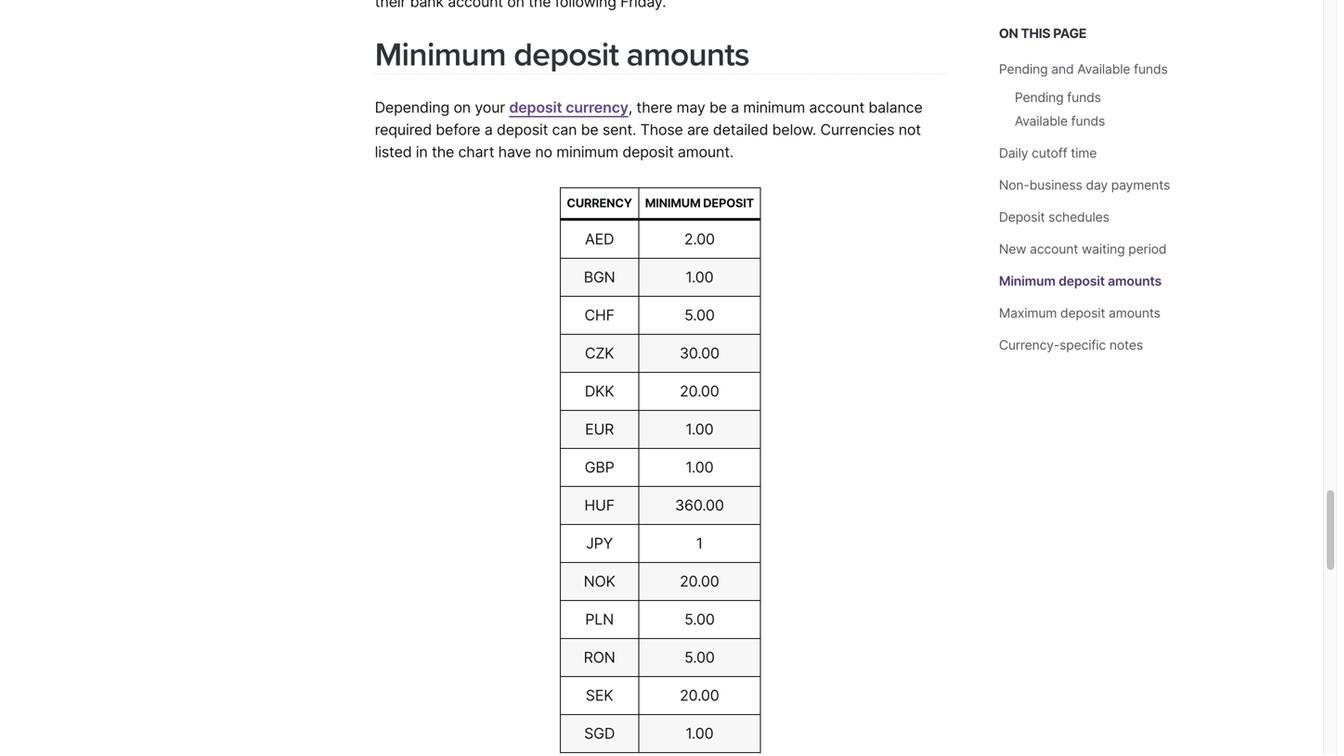 Task type: locate. For each thing, give the bounding box(es) containing it.
pending funds link
[[1015, 90, 1101, 105]]

0 vertical spatial 20.00
[[680, 383, 719, 401]]

minimum down can
[[556, 143, 618, 161]]

0 vertical spatial minimum deposit amounts link
[[375, 35, 749, 75]]

1 vertical spatial minimum
[[556, 143, 618, 161]]

0 vertical spatial funds
[[1134, 61, 1168, 77]]

account inside , there may be a minimum account balance required before a deposit can be sent. those are detailed below. currencies not listed in the chart have no minimum deposit amount.
[[809, 99, 865, 117]]

0 vertical spatial available
[[1077, 61, 1130, 77]]

pending up available funds link at the right top of the page
[[1015, 90, 1064, 105]]

be down the currency
[[581, 121, 598, 139]]

0 horizontal spatial minimum deposit amounts
[[375, 35, 749, 75]]

,
[[628, 99, 632, 117]]

schedules
[[1048, 209, 1109, 225]]

pending funds available funds
[[1015, 90, 1105, 129]]

those
[[640, 121, 683, 139]]

minimum deposit amounts link
[[375, 35, 749, 75], [999, 273, 1162, 289]]

1 vertical spatial be
[[581, 121, 598, 139]]

1 vertical spatial available
[[1015, 113, 1068, 129]]

cutoff
[[1032, 145, 1067, 161]]

0 horizontal spatial minimum
[[556, 143, 618, 161]]

huf
[[584, 497, 615, 515]]

funds right and
[[1134, 61, 1168, 77]]

1
[[696, 535, 703, 553]]

minimum
[[375, 35, 506, 75], [645, 196, 701, 210], [999, 273, 1055, 289]]

0 vertical spatial minimum
[[375, 35, 506, 75]]

2 horizontal spatial minimum
[[999, 273, 1055, 289]]

1 horizontal spatial account
[[1030, 241, 1078, 257]]

can
[[552, 121, 577, 139]]

20.00
[[680, 383, 719, 401], [680, 573, 719, 591], [680, 687, 719, 705]]

deposit
[[514, 35, 619, 75], [509, 99, 562, 117], [497, 121, 548, 139], [622, 143, 674, 161], [1059, 273, 1105, 289], [1060, 305, 1105, 321]]

available inside the pending funds available funds
[[1015, 113, 1068, 129]]

minimum up maximum
[[999, 273, 1055, 289]]

be right may
[[709, 99, 727, 117]]

1 horizontal spatial be
[[709, 99, 727, 117]]

new account waiting period
[[999, 241, 1167, 257]]

ron
[[584, 649, 615, 667]]

2 vertical spatial amounts
[[1109, 305, 1160, 321]]

1 vertical spatial account
[[1030, 241, 1078, 257]]

a down "your" in the top left of the page
[[484, 121, 493, 139]]

day
[[1086, 177, 1108, 193]]

funds
[[1134, 61, 1168, 77], [1067, 90, 1101, 105], [1071, 113, 1105, 129]]

chart
[[458, 143, 494, 161]]

minimum deposit amounts up deposit currency link
[[375, 35, 749, 75]]

pending inside the pending funds available funds
[[1015, 90, 1064, 105]]

nok
[[584, 573, 615, 591]]

deposit currency link
[[509, 99, 628, 117]]

0 horizontal spatial a
[[484, 121, 493, 139]]

maximum
[[999, 305, 1057, 321]]

notes
[[1109, 338, 1143, 353]]

1.00 for sgd
[[686, 725, 713, 743]]

pending down this
[[999, 61, 1048, 77]]

minimum deposit amounts up maximum deposit amounts 'link'
[[999, 273, 1162, 289]]

be
[[709, 99, 727, 117], [581, 121, 598, 139]]

0 horizontal spatial available
[[1015, 113, 1068, 129]]

deposit down those
[[622, 143, 674, 161]]

waiting
[[1082, 241, 1125, 257]]

dkk
[[585, 383, 614, 401]]

2 vertical spatial 20.00
[[680, 687, 719, 705]]

account up currencies
[[809, 99, 865, 117]]

deposit up deposit currency link
[[514, 35, 619, 75]]

1 vertical spatial a
[[484, 121, 493, 139]]

currency-specific notes
[[999, 338, 1143, 353]]

jpy
[[586, 535, 613, 553]]

available down pending funds link
[[1015, 113, 1068, 129]]

2 vertical spatial 5.00
[[684, 649, 715, 667]]

daily cutoff time link
[[999, 145, 1097, 161]]

2 1.00 from the top
[[686, 421, 713, 439]]

currencies
[[820, 121, 894, 139]]

on this page
[[999, 26, 1087, 41]]

deposit
[[703, 196, 754, 210], [999, 209, 1045, 225]]

1.00
[[686, 268, 713, 286], [686, 421, 713, 439], [686, 459, 713, 477], [686, 725, 713, 743]]

2 vertical spatial minimum
[[999, 273, 1055, 289]]

2 20.00 from the top
[[680, 573, 719, 591]]

1 vertical spatial minimum deposit amounts link
[[999, 273, 1162, 289]]

0 horizontal spatial minimum deposit amounts link
[[375, 35, 749, 75]]

daily
[[999, 145, 1028, 161]]

1 vertical spatial 5.00
[[684, 611, 715, 629]]

detailed
[[713, 121, 768, 139]]

3 1.00 from the top
[[686, 459, 713, 477]]

page
[[1053, 26, 1087, 41]]

currency
[[566, 99, 628, 117]]

required
[[375, 121, 432, 139]]

3 5.00 from the top
[[684, 649, 715, 667]]

daily cutoff time
[[999, 145, 1097, 161]]

0 vertical spatial pending
[[999, 61, 1048, 77]]

deposit up 2.00
[[703, 196, 754, 210]]

0 horizontal spatial be
[[581, 121, 598, 139]]

2.00
[[684, 230, 715, 248]]

the
[[432, 143, 454, 161]]

minimum deposit amounts link up maximum deposit amounts 'link'
[[999, 273, 1162, 289]]

pending and available funds
[[999, 61, 1168, 77]]

account
[[809, 99, 865, 117], [1030, 241, 1078, 257]]

minimum deposit
[[645, 196, 754, 210]]

minimum up 'on'
[[375, 35, 506, 75]]

0 vertical spatial be
[[709, 99, 727, 117]]

4 1.00 from the top
[[686, 725, 713, 743]]

account down deposit schedules
[[1030, 241, 1078, 257]]

not
[[898, 121, 921, 139]]

amounts up may
[[626, 35, 749, 75]]

funds down pending and available funds link
[[1067, 90, 1101, 105]]

available right and
[[1077, 61, 1130, 77]]

1 20.00 from the top
[[680, 383, 719, 401]]

minimum
[[743, 99, 805, 117], [556, 143, 618, 161]]

1.00 for eur
[[686, 421, 713, 439]]

amounts up notes at the top right of page
[[1109, 305, 1160, 321]]

are
[[687, 121, 709, 139]]

deposit up have
[[497, 121, 548, 139]]

amount.
[[678, 143, 734, 161]]

minimum up 2.00
[[645, 196, 701, 210]]

new account waiting period link
[[999, 241, 1167, 257]]

1 1.00 from the top
[[686, 268, 713, 286]]

0 horizontal spatial account
[[809, 99, 865, 117]]

1 horizontal spatial a
[[731, 99, 739, 117]]

1 vertical spatial minimum deposit amounts
[[999, 273, 1162, 289]]

1 horizontal spatial deposit
[[999, 209, 1045, 225]]

1 vertical spatial 20.00
[[680, 573, 719, 591]]

1 vertical spatial pending
[[1015, 90, 1064, 105]]

pln
[[585, 611, 614, 629]]

before
[[436, 121, 480, 139]]

in
[[416, 143, 428, 161]]

available
[[1077, 61, 1130, 77], [1015, 113, 1068, 129]]

2 5.00 from the top
[[684, 611, 715, 629]]

1 horizontal spatial minimum
[[645, 196, 701, 210]]

0 vertical spatial 5.00
[[684, 306, 715, 325]]

amounts
[[626, 35, 749, 75], [1108, 273, 1162, 289], [1109, 305, 1160, 321]]

maximum deposit amounts link
[[999, 305, 1160, 321]]

2 vertical spatial funds
[[1071, 113, 1105, 129]]

funds up time
[[1071, 113, 1105, 129]]

deposit schedules link
[[999, 209, 1109, 225]]

3 20.00 from the top
[[680, 687, 719, 705]]

a
[[731, 99, 739, 117], [484, 121, 493, 139]]

bgn
[[584, 268, 615, 286]]

minimum up below. at the top right of page
[[743, 99, 805, 117]]

1 horizontal spatial minimum deposit amounts link
[[999, 273, 1162, 289]]

1 horizontal spatial minimum deposit amounts
[[999, 273, 1162, 289]]

1 5.00 from the top
[[684, 306, 715, 325]]

this
[[1021, 26, 1050, 41]]

0 vertical spatial a
[[731, 99, 739, 117]]

5.00
[[684, 306, 715, 325], [684, 611, 715, 629], [684, 649, 715, 667]]

new
[[999, 241, 1026, 257]]

pending
[[999, 61, 1048, 77], [1015, 90, 1064, 105]]

aed
[[585, 230, 614, 248]]

20.00 for sek
[[680, 687, 719, 705]]

a up detailed
[[731, 99, 739, 117]]

pending for pending funds available funds
[[1015, 90, 1064, 105]]

minimum deposit amounts link up deposit currency link
[[375, 35, 749, 75]]

0 horizontal spatial deposit
[[703, 196, 754, 210]]

1 vertical spatial minimum
[[645, 196, 701, 210]]

amounts down period
[[1108, 273, 1162, 289]]

sgd
[[584, 725, 615, 743]]

deposit down non-
[[999, 209, 1045, 225]]

0 vertical spatial account
[[809, 99, 865, 117]]

minimum deposit amounts
[[375, 35, 749, 75], [999, 273, 1162, 289]]

on
[[999, 26, 1018, 41]]

5.00 for chf
[[684, 306, 715, 325]]

0 vertical spatial minimum deposit amounts
[[375, 35, 749, 75]]

1 horizontal spatial minimum
[[743, 99, 805, 117]]

1 horizontal spatial available
[[1077, 61, 1130, 77]]



Task type: describe. For each thing, give the bounding box(es) containing it.
deposit down new account waiting period link
[[1059, 273, 1105, 289]]

20.00 for dkk
[[680, 383, 719, 401]]

specific
[[1060, 338, 1106, 353]]

have
[[498, 143, 531, 161]]

, there may be a minimum account balance required before a deposit can be sent. those are detailed below. currencies not listed in the chart have no minimum deposit amount.
[[375, 99, 923, 161]]

non-business day payments link
[[999, 177, 1170, 193]]

pending and available funds link
[[999, 61, 1168, 77]]

gbp
[[585, 459, 614, 477]]

pending for pending and available funds
[[999, 61, 1048, 77]]

funds for pending funds available funds
[[1071, 113, 1105, 129]]

available for funds
[[1015, 113, 1068, 129]]

time
[[1071, 145, 1097, 161]]

20.00 for nok
[[680, 573, 719, 591]]

1 vertical spatial funds
[[1067, 90, 1101, 105]]

period
[[1128, 241, 1167, 257]]

sek
[[586, 687, 613, 705]]

currency
[[567, 196, 632, 210]]

maximum deposit amounts
[[999, 305, 1160, 321]]

0 vertical spatial minimum
[[743, 99, 805, 117]]

30.00
[[680, 345, 719, 363]]

may
[[677, 99, 705, 117]]

and
[[1051, 61, 1074, 77]]

eur
[[585, 421, 614, 439]]

balance
[[869, 99, 923, 117]]

1.00 for bgn
[[686, 268, 713, 286]]

deposit up specific
[[1060, 305, 1105, 321]]

business
[[1029, 177, 1082, 193]]

deposit up can
[[509, 99, 562, 117]]

below.
[[772, 121, 816, 139]]

0 vertical spatial amounts
[[626, 35, 749, 75]]

0 horizontal spatial minimum
[[375, 35, 506, 75]]

1.00 for gbp
[[686, 459, 713, 477]]

non-business day payments
[[999, 177, 1170, 193]]

non-
[[999, 177, 1029, 193]]

depending
[[375, 99, 450, 117]]

payments
[[1111, 177, 1170, 193]]

currency-specific notes link
[[999, 338, 1143, 353]]

depending on your deposit currency
[[375, 99, 628, 117]]

deposit schedules
[[999, 209, 1109, 225]]

5.00 for pln
[[684, 611, 715, 629]]

5.00 for ron
[[684, 649, 715, 667]]

funds for pending and available funds
[[1134, 61, 1168, 77]]

no
[[535, 143, 552, 161]]

1 vertical spatial amounts
[[1108, 273, 1162, 289]]

available for and
[[1077, 61, 1130, 77]]

chf
[[584, 306, 614, 325]]

listed
[[375, 143, 412, 161]]

on
[[454, 99, 471, 117]]

czk
[[585, 345, 614, 363]]

available funds link
[[1015, 113, 1105, 129]]

sent.
[[602, 121, 636, 139]]

currency-
[[999, 338, 1060, 353]]

360.00
[[675, 497, 724, 515]]

there
[[636, 99, 673, 117]]

your
[[475, 99, 505, 117]]



Task type: vqa. For each thing, say whether or not it's contained in the screenshot.
Deposit to the left
yes



